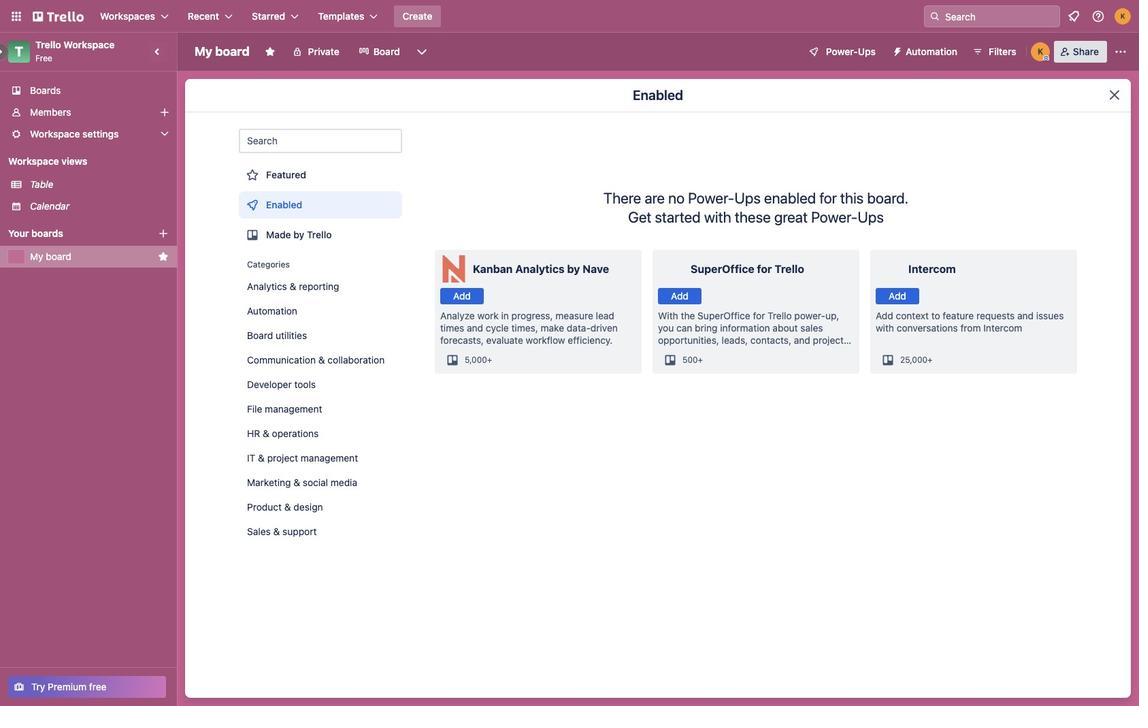 Task type: describe. For each thing, give the bounding box(es) containing it.
calendar link
[[30, 200, 169, 213]]

with inside there are no power-ups enabled for this board. get started with these great power-ups
[[705, 208, 732, 226]]

and inside add context to feature requests and issues with conversations from intercom
[[1018, 310, 1034, 321]]

workspaces button
[[92, 5, 177, 27]]

show menu image
[[1115, 45, 1128, 59]]

add inside add context to feature requests and issues with conversations from intercom
[[876, 310, 894, 321]]

times,
[[512, 322, 538, 334]]

your
[[8, 227, 29, 239]]

no
[[669, 189, 685, 207]]

design
[[294, 501, 323, 513]]

members
[[30, 106, 71, 118]]

board link
[[350, 41, 408, 63]]

power-
[[795, 310, 826, 321]]

projects
[[813, 334, 849, 346]]

customize views image
[[415, 45, 429, 59]]

3 add button from the left
[[876, 288, 920, 304]]

analytics & reporting link
[[239, 276, 402, 298]]

boards
[[30, 84, 61, 96]]

with the superoffice for trello power-up, you can bring information about sales opportunities, leads, contacts, and projects to your cards.
[[658, 310, 849, 358]]

marketing & social media
[[247, 477, 358, 488]]

1 vertical spatial ups
[[735, 189, 761, 207]]

my inside board name text box
[[195, 44, 213, 59]]

superoffice for trello
[[691, 263, 805, 275]]

kanban analytics by nave
[[473, 263, 609, 275]]

developer tools
[[247, 379, 316, 390]]

templates
[[318, 10, 365, 22]]

3 + from the left
[[928, 355, 933, 365]]

management inside "link"
[[301, 452, 358, 464]]

filters button
[[969, 41, 1021, 63]]

25,000
[[901, 355, 928, 365]]

automation button
[[887, 41, 966, 63]]

free
[[89, 681, 107, 692]]

kanban
[[473, 263, 513, 275]]

sales & support
[[247, 526, 317, 537]]

try premium free button
[[8, 676, 166, 698]]

table
[[30, 178, 53, 190]]

1 vertical spatial enabled
[[266, 199, 302, 210]]

hr & operations
[[247, 428, 319, 439]]

free
[[35, 53, 52, 63]]

Board name text field
[[188, 41, 256, 63]]

from
[[961, 322, 982, 334]]

& for sales
[[273, 526, 280, 537]]

Search text field
[[239, 129, 402, 153]]

operations
[[272, 428, 319, 439]]

0 notifications image
[[1066, 8, 1083, 25]]

table link
[[30, 178, 169, 191]]

forecasts,
[[441, 334, 484, 346]]

it & project management
[[247, 452, 358, 464]]

+ for kanban
[[487, 355, 493, 365]]

for inside there are no power-ups enabled for this board. get started with these great power-ups
[[820, 189, 837, 207]]

are
[[645, 189, 665, 207]]

and inside with the superoffice for trello power-up, you can bring information about sales opportunities, leads, contacts, and projects to your cards.
[[794, 334, 811, 346]]

board utilities link
[[239, 325, 402, 347]]

efficiency.
[[568, 334, 613, 346]]

sales
[[247, 526, 271, 537]]

board inside my board link
[[46, 251, 71, 262]]

boards link
[[0, 80, 177, 101]]

kendallparks02 (kendallparks02) image
[[1031, 42, 1050, 61]]

trello up power-
[[775, 263, 805, 275]]

+ for superoffice
[[698, 355, 703, 365]]

bring
[[695, 322, 718, 334]]

board inside board name text box
[[215, 44, 250, 59]]

power-ups
[[827, 46, 876, 57]]

analyze
[[441, 310, 475, 321]]

communication & collaboration link
[[239, 349, 402, 371]]

file
[[247, 403, 262, 415]]

0 horizontal spatial my board
[[30, 251, 71, 262]]

add button for superoffice
[[658, 288, 702, 304]]

file management
[[247, 403, 322, 415]]

my board link
[[30, 250, 153, 264]]

intercom inside add context to feature requests and issues with conversations from intercom
[[984, 322, 1023, 334]]

opportunities,
[[658, 334, 720, 346]]

with
[[658, 310, 679, 321]]

product
[[247, 501, 282, 513]]

the
[[681, 310, 695, 321]]

25,000 +
[[901, 355, 933, 365]]

analytics inside "link"
[[247, 281, 287, 292]]

cards.
[[692, 347, 719, 358]]

support
[[283, 526, 317, 537]]

product & design
[[247, 501, 323, 513]]

hr & operations link
[[239, 423, 402, 445]]

2 vertical spatial power-
[[812, 208, 858, 226]]

lead
[[596, 310, 615, 321]]

up,
[[826, 310, 840, 321]]

about
[[773, 322, 798, 334]]

cycle
[[486, 322, 509, 334]]

communication & collaboration
[[247, 354, 385, 366]]

0 vertical spatial superoffice
[[691, 263, 755, 275]]

conversations
[[897, 322, 959, 334]]

& for it
[[258, 452, 265, 464]]

there are no power-ups enabled for this board. get started with these great power-ups
[[604, 189, 909, 226]]

contacts,
[[751, 334, 792, 346]]

make
[[541, 322, 565, 334]]

star or unstar board image
[[265, 46, 276, 57]]

your
[[670, 347, 689, 358]]

trello down enabled link
[[307, 229, 332, 240]]

settings
[[82, 128, 119, 140]]

great
[[775, 208, 808, 226]]

collaboration
[[328, 354, 385, 366]]

context
[[896, 310, 929, 321]]

these
[[735, 208, 771, 226]]

boards
[[31, 227, 63, 239]]

1 horizontal spatial enabled
[[633, 87, 684, 103]]

workspace for views
[[8, 155, 59, 167]]



Task type: vqa. For each thing, say whether or not it's contained in the screenshot.
right Add button
yes



Task type: locate. For each thing, give the bounding box(es) containing it.
open information menu image
[[1092, 10, 1106, 23]]

2 add button from the left
[[658, 288, 702, 304]]

started
[[655, 208, 701, 226]]

1 horizontal spatial automation
[[906, 46, 958, 57]]

0 vertical spatial automation
[[906, 46, 958, 57]]

t
[[15, 44, 23, 59]]

automation down search image
[[906, 46, 958, 57]]

automation up board utilities
[[247, 305, 297, 317]]

power- down this
[[812, 208, 858, 226]]

& right sales
[[273, 526, 280, 537]]

board left the utilities
[[247, 330, 273, 341]]

by left "nave"
[[567, 263, 580, 275]]

t link
[[8, 41, 30, 63]]

0 horizontal spatial +
[[487, 355, 493, 365]]

0 horizontal spatial intercom
[[909, 263, 957, 275]]

0 horizontal spatial enabled
[[266, 199, 302, 210]]

power- left sm icon at the top of page
[[827, 46, 858, 57]]

to up conversations
[[932, 310, 941, 321]]

reporting
[[299, 281, 339, 292]]

analytics right kanban
[[516, 263, 565, 275]]

2 vertical spatial ups
[[858, 208, 884, 226]]

add context to feature requests and issues with conversations from intercom
[[876, 310, 1065, 334]]

analyze work in progress, measure lead times and cycle times, make data-driven forecasts, evaluate workflow efficiency.
[[441, 310, 618, 346]]

by right made
[[294, 229, 305, 240]]

developer tools link
[[239, 374, 402, 396]]

0 vertical spatial by
[[294, 229, 305, 240]]

recent
[[188, 10, 219, 22]]

categories
[[247, 259, 290, 270]]

0 vertical spatial board
[[215, 44, 250, 59]]

add up analyze
[[454, 290, 471, 302]]

primary element
[[0, 0, 1140, 33]]

& inside "link"
[[258, 452, 265, 464]]

add board image
[[158, 228, 169, 239]]

featured
[[266, 169, 306, 180]]

trello inside trello workspace free
[[35, 39, 61, 50]]

0 horizontal spatial by
[[294, 229, 305, 240]]

workflow
[[526, 334, 566, 346]]

board left star or unstar board icon
[[215, 44, 250, 59]]

and down sales
[[794, 334, 811, 346]]

0 vertical spatial workspace
[[63, 39, 115, 50]]

featured link
[[239, 161, 402, 189]]

developer
[[247, 379, 292, 390]]

for down these
[[757, 263, 773, 275]]

board
[[215, 44, 250, 59], [46, 251, 71, 262]]

1 horizontal spatial board
[[215, 44, 250, 59]]

driven
[[591, 322, 618, 334]]

made by trello link
[[239, 221, 402, 249]]

for left this
[[820, 189, 837, 207]]

back to home image
[[33, 5, 84, 27]]

& for marketing
[[294, 477, 300, 488]]

1 vertical spatial superoffice
[[698, 310, 751, 321]]

+ right 'your'
[[698, 355, 703, 365]]

0 vertical spatial enabled
[[633, 87, 684, 103]]

0 vertical spatial power-
[[827, 46, 858, 57]]

0 horizontal spatial to
[[658, 347, 667, 358]]

ups left sm icon at the top of page
[[858, 46, 876, 57]]

0 horizontal spatial add button
[[441, 288, 484, 304]]

0 vertical spatial board
[[374, 46, 400, 57]]

intercom down requests
[[984, 322, 1023, 334]]

marketing & social media link
[[239, 472, 402, 494]]

Search field
[[941, 6, 1060, 27]]

add up the
[[671, 290, 689, 302]]

add
[[454, 290, 471, 302], [671, 290, 689, 302], [889, 290, 907, 302], [876, 310, 894, 321]]

2 horizontal spatial +
[[928, 355, 933, 365]]

to
[[932, 310, 941, 321], [658, 347, 667, 358]]

1 vertical spatial automation
[[247, 305, 297, 317]]

my board inside board name text box
[[195, 44, 250, 59]]

2 vertical spatial for
[[753, 310, 766, 321]]

trello workspace free
[[35, 39, 115, 63]]

your boards with 1 items element
[[8, 225, 138, 242]]

1 vertical spatial to
[[658, 347, 667, 358]]

1 vertical spatial with
[[876, 322, 895, 334]]

power- right no
[[688, 189, 735, 207]]

board for board utilities
[[247, 330, 273, 341]]

ups
[[858, 46, 876, 57], [735, 189, 761, 207], [858, 208, 884, 226]]

0 vertical spatial and
[[1018, 310, 1034, 321]]

and left issues
[[1018, 310, 1034, 321]]

sales & support link
[[239, 521, 402, 543]]

2 horizontal spatial add button
[[876, 288, 920, 304]]

automation inside button
[[906, 46, 958, 57]]

1 vertical spatial board
[[46, 251, 71, 262]]

1 horizontal spatial to
[[932, 310, 941, 321]]

1 vertical spatial management
[[301, 452, 358, 464]]

intercom
[[909, 263, 957, 275], [984, 322, 1023, 334]]

superoffice up bring
[[698, 310, 751, 321]]

my down recent
[[195, 44, 213, 59]]

& right hr
[[263, 428, 270, 439]]

made by trello
[[266, 229, 332, 240]]

0 horizontal spatial and
[[467, 322, 484, 334]]

my down your boards
[[30, 251, 43, 262]]

progress,
[[512, 310, 553, 321]]

with left conversations
[[876, 322, 895, 334]]

management up 'operations'
[[265, 403, 322, 415]]

2 horizontal spatial and
[[1018, 310, 1034, 321]]

+ down conversations
[[928, 355, 933, 365]]

create button
[[395, 5, 441, 27]]

with
[[705, 208, 732, 226], [876, 322, 895, 334]]

2 vertical spatial and
[[794, 334, 811, 346]]

workspace inside trello workspace free
[[63, 39, 115, 50]]

sm image
[[887, 41, 906, 60]]

ups inside button
[[858, 46, 876, 57]]

for inside with the superoffice for trello power-up, you can bring information about sales opportunities, leads, contacts, and projects to your cards.
[[753, 310, 766, 321]]

share
[[1074, 46, 1100, 57]]

0 horizontal spatial board
[[46, 251, 71, 262]]

my
[[195, 44, 213, 59], [30, 251, 43, 262]]

board for board
[[374, 46, 400, 57]]

to inside add context to feature requests and issues with conversations from intercom
[[932, 310, 941, 321]]

1 horizontal spatial board
[[374, 46, 400, 57]]

hr
[[247, 428, 260, 439]]

enabled
[[633, 87, 684, 103], [266, 199, 302, 210]]

my board down boards
[[30, 251, 71, 262]]

switch to… image
[[10, 10, 23, 23]]

kendallparks02 (kendallparks02) image
[[1115, 8, 1132, 25]]

project
[[267, 452, 298, 464]]

1 add button from the left
[[441, 288, 484, 304]]

1 + from the left
[[487, 355, 493, 365]]

1 vertical spatial and
[[467, 322, 484, 334]]

ups down board.
[[858, 208, 884, 226]]

analytics & reporting
[[247, 281, 339, 292]]

+ down evaluate
[[487, 355, 493, 365]]

share button
[[1055, 41, 1108, 63]]

1 horizontal spatial my
[[195, 44, 213, 59]]

5,000
[[465, 355, 487, 365]]

for up information
[[753, 310, 766, 321]]

this member is an admin of this board. image
[[1044, 55, 1050, 61]]

to left 'your'
[[658, 347, 667, 358]]

1 horizontal spatial my board
[[195, 44, 250, 59]]

calendar
[[30, 200, 69, 212]]

board left customize views icon
[[374, 46, 400, 57]]

board.
[[868, 189, 909, 207]]

work
[[478, 310, 499, 321]]

& left social
[[294, 477, 300, 488]]

add up context
[[889, 290, 907, 302]]

search image
[[930, 11, 941, 22]]

ups up these
[[735, 189, 761, 207]]

trello up about
[[768, 310, 792, 321]]

management down hr & operations link
[[301, 452, 358, 464]]

social
[[303, 477, 328, 488]]

0 vertical spatial intercom
[[909, 263, 957, 275]]

1 vertical spatial board
[[247, 330, 273, 341]]

utilities
[[276, 330, 307, 341]]

add for intercom
[[889, 290, 907, 302]]

intercom up context
[[909, 263, 957, 275]]

information
[[721, 322, 771, 334]]

superoffice
[[691, 263, 755, 275], [698, 310, 751, 321]]

there
[[604, 189, 642, 207]]

can
[[677, 322, 693, 334]]

premium
[[48, 681, 87, 692]]

0 vertical spatial my
[[195, 44, 213, 59]]

add button for kanban
[[441, 288, 484, 304]]

workspace down "members"
[[30, 128, 80, 140]]

add for kanban analytics by nave
[[454, 290, 471, 302]]

measure
[[556, 310, 594, 321]]

analytics down categories
[[247, 281, 287, 292]]

1 vertical spatial workspace
[[30, 128, 80, 140]]

0 horizontal spatial analytics
[[247, 281, 287, 292]]

workspace down back to home image
[[63, 39, 115, 50]]

starred icon image
[[158, 251, 169, 262]]

0 vertical spatial for
[[820, 189, 837, 207]]

trello up free
[[35, 39, 61, 50]]

add for superoffice for trello
[[671, 290, 689, 302]]

1 vertical spatial by
[[567, 263, 580, 275]]

superoffice inside with the superoffice for trello power-up, you can bring information about sales opportunities, leads, contacts, and projects to your cards.
[[698, 310, 751, 321]]

requests
[[977, 310, 1015, 321]]

1 vertical spatial for
[[757, 263, 773, 275]]

it & project management link
[[239, 447, 402, 469]]

0 vertical spatial with
[[705, 208, 732, 226]]

add button up analyze
[[441, 288, 484, 304]]

0 horizontal spatial board
[[247, 330, 273, 341]]

1 vertical spatial my board
[[30, 251, 71, 262]]

2 + from the left
[[698, 355, 703, 365]]

and inside analyze work in progress, measure lead times and cycle times, make data-driven forecasts, evaluate workflow efficiency.
[[467, 322, 484, 334]]

with inside add context to feature requests and issues with conversations from intercom
[[876, 322, 895, 334]]

1 horizontal spatial +
[[698, 355, 703, 365]]

&
[[290, 281, 296, 292], [319, 354, 325, 366], [263, 428, 270, 439], [258, 452, 265, 464], [294, 477, 300, 488], [285, 501, 291, 513], [273, 526, 280, 537]]

& inside "link"
[[290, 281, 296, 292]]

0 horizontal spatial my
[[30, 251, 43, 262]]

my board down recent dropdown button
[[195, 44, 250, 59]]

0 vertical spatial my board
[[195, 44, 250, 59]]

and down the work
[[467, 322, 484, 334]]

workspace navigation collapse icon image
[[148, 42, 167, 61]]

1 horizontal spatial intercom
[[984, 322, 1023, 334]]

& for communication
[[319, 354, 325, 366]]

superoffice up the
[[691, 263, 755, 275]]

1 horizontal spatial and
[[794, 334, 811, 346]]

create
[[403, 10, 433, 22]]

workspace settings
[[30, 128, 119, 140]]

automation
[[906, 46, 958, 57], [247, 305, 297, 317]]

product & design link
[[239, 496, 402, 518]]

1 vertical spatial my
[[30, 251, 43, 262]]

with left these
[[705, 208, 732, 226]]

0 vertical spatial management
[[265, 403, 322, 415]]

evaluate
[[487, 334, 523, 346]]

power- inside button
[[827, 46, 858, 57]]

2 vertical spatial workspace
[[8, 155, 59, 167]]

file management link
[[239, 398, 402, 420]]

workspaces
[[100, 10, 155, 22]]

& for product
[[285, 501, 291, 513]]

0 vertical spatial to
[[932, 310, 941, 321]]

1 horizontal spatial analytics
[[516, 263, 565, 275]]

1 vertical spatial analytics
[[247, 281, 287, 292]]

try premium free
[[31, 681, 107, 692]]

to inside with the superoffice for trello power-up, you can bring information about sales opportunities, leads, contacts, and projects to your cards.
[[658, 347, 667, 358]]

& right the it
[[258, 452, 265, 464]]

in
[[501, 310, 509, 321]]

& for hr
[[263, 428, 270, 439]]

5,000 +
[[465, 355, 493, 365]]

0 horizontal spatial with
[[705, 208, 732, 226]]

workspace for settings
[[30, 128, 80, 140]]

filters
[[989, 46, 1017, 57]]

board down boards
[[46, 251, 71, 262]]

1 horizontal spatial by
[[567, 263, 580, 275]]

500 +
[[683, 355, 703, 365]]

trello
[[35, 39, 61, 50], [307, 229, 332, 240], [775, 263, 805, 275], [768, 310, 792, 321]]

trello workspace link
[[35, 39, 115, 50]]

& left design
[[285, 501, 291, 513]]

media
[[331, 477, 358, 488]]

add button up context
[[876, 288, 920, 304]]

0 horizontal spatial automation
[[247, 305, 297, 317]]

trello inside with the superoffice for trello power-up, you can bring information about sales opportunities, leads, contacts, and projects to your cards.
[[768, 310, 792, 321]]

& left reporting
[[290, 281, 296, 292]]

& for analytics
[[290, 281, 296, 292]]

add left context
[[876, 310, 894, 321]]

board utilities
[[247, 330, 307, 341]]

1 horizontal spatial add button
[[658, 288, 702, 304]]

1 horizontal spatial with
[[876, 322, 895, 334]]

1 vertical spatial intercom
[[984, 322, 1023, 334]]

1 vertical spatial power-
[[688, 189, 735, 207]]

feature
[[943, 310, 975, 321]]

your boards
[[8, 227, 63, 239]]

power-ups button
[[799, 41, 884, 63]]

add button up the
[[658, 288, 702, 304]]

0 vertical spatial analytics
[[516, 263, 565, 275]]

& down board utilities link
[[319, 354, 325, 366]]

management inside "link"
[[265, 403, 322, 415]]

workspace inside dropdown button
[[30, 128, 80, 140]]

workspace up table
[[8, 155, 59, 167]]

templates button
[[310, 5, 386, 27]]

0 vertical spatial ups
[[858, 46, 876, 57]]



